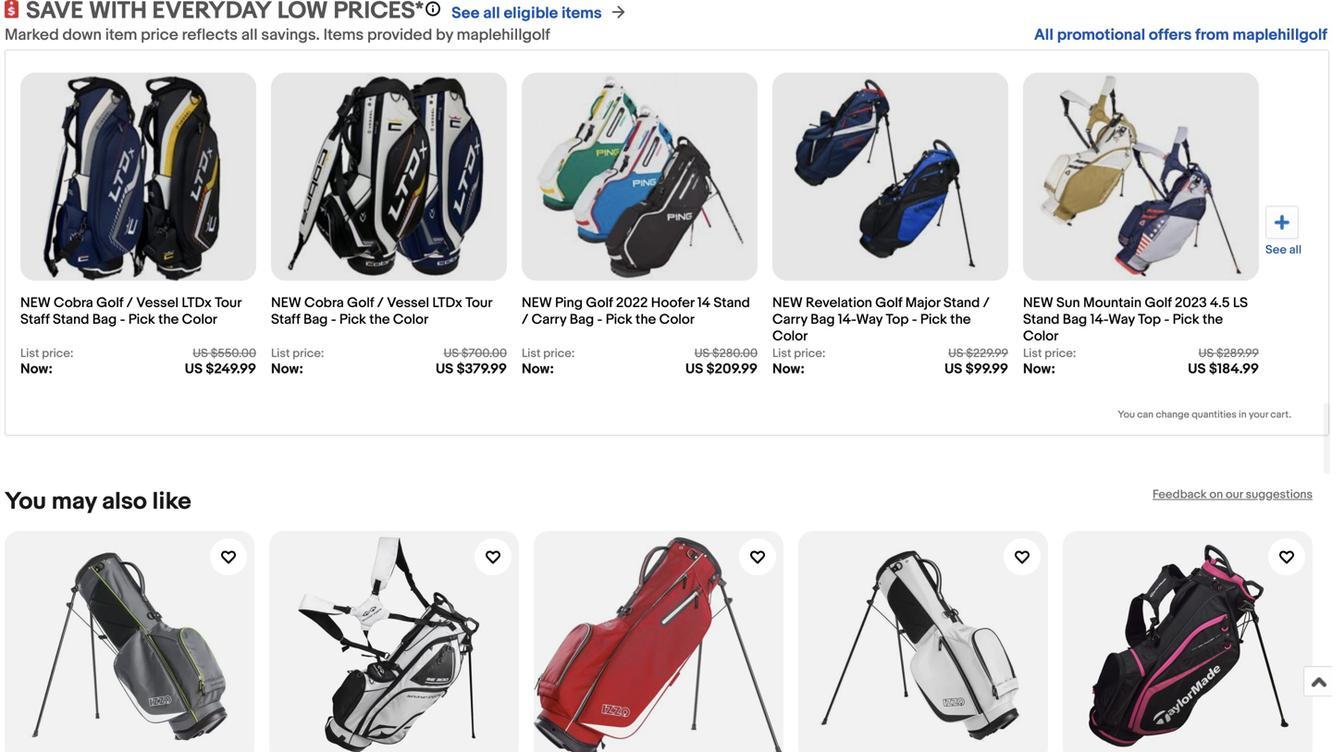 Task type: describe. For each thing, give the bounding box(es) containing it.
all for see all eligible items
[[483, 4, 500, 23]]

feedback on our suggestions
[[1153, 488, 1313, 502]]

us $184.99
[[1189, 361, 1260, 378]]

/ inside new cobra golf / vessel ltdx tour staff stand bag - pick the color
[[127, 295, 133, 311]]

list for new ping golf 2022 hoofer 14 stand / carry bag - pick the color
[[522, 347, 541, 361]]

down
[[63, 25, 102, 45]]

new for new cobra golf / vessel ltdx tour staff stand bag - pick the color
[[20, 295, 51, 311]]

also
[[102, 488, 147, 516]]

all for see all
[[1290, 243, 1302, 257]]

quantities
[[1192, 409, 1237, 421]]

list price: for new revelation golf major stand / carry bag 14-way top - pick the color
[[773, 347, 826, 361]]

- inside new ping golf 2022 hoofer 14 stand / carry bag - pick the color
[[598, 311, 603, 328]]

tour for new cobra golf / vessel ltdx tour staff stand bag - pick the color
[[215, 295, 241, 311]]

us for us $229.99
[[949, 347, 964, 361]]

revelation
[[806, 295, 873, 311]]

now: for new cobra golf / vessel ltdx tour staff bag - pick the color
[[271, 361, 304, 378]]

the inside new cobra golf / vessel ltdx tour staff stand bag - pick the color
[[158, 311, 179, 328]]

new cobra golf / vessel ltdx tour staff bag - pick the color
[[271, 295, 492, 328]]

4.5
[[1211, 295, 1231, 311]]

14- inside new revelation golf major stand / carry bag 14-way top - pick the color
[[839, 311, 857, 328]]

us for us $184.99
[[1189, 361, 1207, 378]]

bag inside new ping golf 2022 hoofer 14 stand / carry bag - pick the color
[[570, 311, 594, 328]]

may
[[52, 488, 97, 516]]

stand inside new revelation golf major stand / carry bag 14-way top - pick the color
[[944, 295, 981, 311]]

way inside new sun mountain golf 2023 4.5 ls stand bag 14-way top - pick the color
[[1109, 311, 1136, 328]]

list for new cobra golf / vessel ltdx tour staff stand bag - pick the color
[[20, 347, 39, 361]]

major
[[906, 295, 941, 311]]

now: for new ping golf 2022 hoofer 14 stand / carry bag - pick the color
[[522, 361, 554, 378]]

new for new revelation golf major stand / carry bag 14-way top - pick the color
[[773, 295, 803, 311]]

list for new cobra golf / vessel ltdx tour staff bag - pick the color
[[271, 347, 290, 361]]

new revelation golf major stand / carry bag 14-way top - pick the color link
[[773, 286, 1009, 347]]

feedback on our suggestions link
[[1153, 488, 1313, 502]]

price: for new cobra golf / vessel ltdx tour staff stand bag - pick the color
[[42, 347, 74, 361]]

price: for new revelation golf major stand / carry bag 14-way top - pick the color
[[794, 347, 826, 361]]

new sun mountain golf 2023 4.5 ls stand bag 14-way top - pick the color link
[[1024, 286, 1260, 347]]

item
[[105, 25, 137, 45]]

cobra for bag
[[305, 295, 344, 311]]

ls
[[1234, 295, 1249, 311]]

14- inside new sun mountain golf 2023 4.5 ls stand bag 14-way top - pick the color
[[1091, 311, 1109, 328]]

promotional
[[1058, 25, 1146, 45]]

bag inside new cobra golf / vessel ltdx tour staff stand bag - pick the color
[[92, 311, 117, 328]]

$249.99
[[206, 361, 256, 378]]

stand inside new cobra golf / vessel ltdx tour staff stand bag - pick the color
[[53, 311, 89, 328]]

ping
[[555, 295, 583, 311]]

change
[[1157, 409, 1190, 421]]

color inside new cobra golf / vessel ltdx tour staff bag - pick the color
[[393, 311, 429, 328]]

from
[[1196, 25, 1230, 45]]

new revelation golf major stand / carry bag 14-way top - pick the color
[[773, 295, 990, 345]]

the inside new ping golf 2022 hoofer 14 stand / carry bag - pick the color
[[636, 311, 657, 328]]

see all eligible items link
[[452, 4, 602, 23]]

golf for bag
[[347, 295, 374, 311]]

you for you can change quantities in your cart.
[[1118, 409, 1136, 421]]

us $229.99
[[949, 347, 1009, 361]]

us $700.00
[[444, 347, 507, 361]]

14
[[698, 295, 711, 311]]

$289.99
[[1217, 347, 1260, 361]]

the inside new sun mountain golf 2023 4.5 ls stand bag 14-way top - pick the color
[[1203, 311, 1224, 328]]

- inside new sun mountain golf 2023 4.5 ls stand bag 14-way top - pick the color
[[1165, 311, 1170, 328]]

/ inside new ping golf 2022 hoofer 14 stand / carry bag - pick the color
[[522, 311, 529, 328]]

$280.00
[[713, 347, 758, 361]]

can
[[1138, 409, 1154, 421]]

us $550.00
[[193, 347, 256, 361]]

savings.
[[261, 25, 320, 45]]

list price: for new cobra golf / vessel ltdx tour staff bag - pick the color
[[271, 347, 324, 361]]

now: for new sun mountain golf 2023 4.5 ls stand bag 14-way top - pick the color
[[1024, 361, 1056, 378]]

$99.99
[[966, 361, 1009, 378]]

price: for new cobra golf / vessel ltdx tour staff bag - pick the color
[[293, 347, 324, 361]]

us $379.99
[[436, 361, 507, 378]]

hoofer
[[651, 295, 695, 311]]

you for you may also like
[[5, 488, 46, 516]]

us $99.99
[[945, 361, 1009, 378]]

staff for new cobra golf / vessel ltdx tour staff bag - pick the color
[[271, 311, 300, 328]]

golf for carry
[[586, 295, 613, 311]]

stand inside new ping golf 2022 hoofer 14 stand / carry bag - pick the color
[[714, 295, 751, 311]]

1 maplehillgolf from the left
[[457, 25, 551, 45]]

marked down item price reflects all savings. items provided by maplehillgolf
[[5, 25, 551, 45]]

us for us $700.00
[[444, 347, 459, 361]]

$550.00
[[211, 347, 256, 361]]

items
[[562, 4, 602, 23]]



Task type: locate. For each thing, give the bounding box(es) containing it.
on
[[1210, 488, 1224, 502]]

golf for 14-
[[876, 295, 903, 311]]

price: for new ping golf 2022 hoofer 14 stand / carry bag - pick the color
[[544, 347, 575, 361]]

list price: for new sun mountain golf 2023 4.5 ls stand bag 14-way top - pick the color
[[1024, 347, 1077, 361]]

us
[[193, 347, 208, 361], [444, 347, 459, 361], [695, 347, 710, 361], [949, 347, 964, 361], [1199, 347, 1215, 361], [185, 361, 203, 378], [436, 361, 454, 378], [686, 361, 704, 378], [945, 361, 963, 378], [1189, 361, 1207, 378]]

2 top from the left
[[1139, 311, 1162, 328]]

list for new sun mountain golf 2023 4.5 ls stand bag 14-way top - pick the color
[[1024, 347, 1043, 361]]

14- right sun
[[1091, 311, 1109, 328]]

2 golf from the left
[[347, 295, 374, 311]]

0 horizontal spatial 14-
[[839, 311, 857, 328]]

$184.99
[[1210, 361, 1260, 378]]

list
[[20, 347, 39, 361], [271, 347, 290, 361], [522, 347, 541, 361], [773, 347, 792, 361], [1024, 347, 1043, 361]]

new inside new ping golf 2022 hoofer 14 stand / carry bag - pick the color
[[522, 295, 552, 311]]

top right revelation
[[886, 311, 909, 328]]

see for see all
[[1266, 243, 1287, 257]]

like
[[152, 488, 191, 516]]

golf inside new cobra golf / vessel ltdx tour staff stand bag - pick the color
[[96, 295, 123, 311]]

pick inside new cobra golf / vessel ltdx tour staff stand bag - pick the color
[[128, 311, 155, 328]]

us left $550.00
[[193, 347, 208, 361]]

5 the from the left
[[1203, 311, 1224, 328]]

0 horizontal spatial vessel
[[136, 295, 179, 311]]

staff
[[20, 311, 50, 328], [271, 311, 300, 328]]

$229.99
[[967, 347, 1009, 361]]

tour up us $550.00
[[215, 295, 241, 311]]

1 tour from the left
[[215, 295, 241, 311]]

all promotional offers from maplehillgolf link
[[1035, 25, 1328, 45]]

us left "$99.99"
[[945, 361, 963, 378]]

new cobra golf / vessel ltdx tour staff bag - pick the color link
[[271, 286, 507, 347]]

sun
[[1057, 295, 1081, 311]]

2 cobra from the left
[[305, 295, 344, 311]]

price: for new sun mountain golf 2023 4.5 ls stand bag 14-way top - pick the color
[[1045, 347, 1077, 361]]

bag inside new revelation golf major stand / carry bag 14-way top - pick the color
[[811, 311, 835, 328]]

offers
[[1150, 25, 1192, 45]]

color inside new sun mountain golf 2023 4.5 ls stand bag 14-way top - pick the color
[[1024, 328, 1059, 345]]

2023
[[1176, 295, 1208, 311]]

carry inside new ping golf 2022 hoofer 14 stand / carry bag - pick the color
[[532, 311, 567, 328]]

/ inside new cobra golf / vessel ltdx tour staff bag - pick the color
[[377, 295, 384, 311]]

us for us $280.00
[[695, 347, 710, 361]]

golf inside new cobra golf / vessel ltdx tour staff bag - pick the color
[[347, 295, 374, 311]]

2 way from the left
[[1109, 311, 1136, 328]]

golf inside new ping golf 2022 hoofer 14 stand / carry bag - pick the color
[[586, 295, 613, 311]]

top left 2023
[[1139, 311, 1162, 328]]

see all eligible items
[[452, 4, 602, 23]]

us $249.99
[[185, 361, 256, 378]]

1 vertical spatial see
[[1266, 243, 1287, 257]]

all inside see all link
[[1290, 243, 1302, 257]]

now: for new revelation golf major stand / carry bag 14-way top - pick the color
[[773, 361, 805, 378]]

new for new sun mountain golf 2023 4.5 ls stand bag 14-way top - pick the color
[[1024, 295, 1054, 311]]

by
[[436, 25, 453, 45]]

us left the $249.99
[[185, 361, 203, 378]]

new sun mountain golf 2023 4.5 ls stand bag 14-way top - pick the color
[[1024, 295, 1249, 345]]

1 14- from the left
[[839, 311, 857, 328]]

2 pick from the left
[[340, 311, 366, 328]]

new inside new revelation golf major stand / carry bag 14-way top - pick the color
[[773, 295, 803, 311]]

all promotional offers from maplehillgolf
[[1035, 25, 1328, 45]]

list price: for new ping golf 2022 hoofer 14 stand / carry bag - pick the color
[[522, 347, 575, 361]]

the inside new cobra golf / vessel ltdx tour staff bag - pick the color
[[370, 311, 390, 328]]

our
[[1226, 488, 1244, 502]]

vessel inside new cobra golf / vessel ltdx tour staff bag - pick the color
[[387, 295, 429, 311]]

see all
[[1266, 243, 1302, 257]]

all
[[1035, 25, 1054, 45]]

1 way from the left
[[857, 311, 883, 328]]

marked
[[5, 25, 59, 45]]

top
[[886, 311, 909, 328], [1139, 311, 1162, 328]]

color
[[182, 311, 218, 328], [393, 311, 429, 328], [660, 311, 695, 328], [773, 328, 808, 345], [1024, 328, 1059, 345]]

3 new from the left
[[522, 295, 552, 311]]

2 list price: from the left
[[271, 347, 324, 361]]

us $209.99
[[686, 361, 758, 378]]

us for us $209.99
[[686, 361, 704, 378]]

0 horizontal spatial way
[[857, 311, 883, 328]]

5 - from the left
[[1165, 311, 1170, 328]]

list for new revelation golf major stand / carry bag 14-way top - pick the color
[[773, 347, 792, 361]]

way
[[857, 311, 883, 328], [1109, 311, 1136, 328]]

$209.99
[[707, 361, 758, 378]]

you left can
[[1118, 409, 1136, 421]]

cart.
[[1271, 409, 1292, 421]]

golf inside new revelation golf major stand / carry bag 14-way top - pick the color
[[876, 295, 903, 311]]

5 golf from the left
[[1145, 295, 1172, 311]]

3 now: from the left
[[522, 361, 554, 378]]

staff for new cobra golf / vessel ltdx tour staff stand bag - pick the color
[[20, 311, 50, 328]]

2 ltdx from the left
[[433, 295, 463, 311]]

the
[[158, 311, 179, 328], [370, 311, 390, 328], [636, 311, 657, 328], [951, 311, 971, 328], [1203, 311, 1224, 328]]

cobra inside new cobra golf / vessel ltdx tour staff bag - pick the color
[[305, 295, 344, 311]]

$379.99
[[457, 361, 507, 378]]

2 carry from the left
[[773, 311, 808, 328]]

1 list price: from the left
[[20, 347, 74, 361]]

items
[[324, 25, 364, 45]]

pick
[[128, 311, 155, 328], [340, 311, 366, 328], [606, 311, 633, 328], [921, 311, 948, 328], [1173, 311, 1200, 328]]

us $280.00
[[695, 347, 758, 361]]

1 horizontal spatial 14-
[[1091, 311, 1109, 328]]

1 - from the left
[[120, 311, 125, 328]]

color inside new cobra golf / vessel ltdx tour staff stand bag - pick the color
[[182, 311, 218, 328]]

3 - from the left
[[598, 311, 603, 328]]

4 golf from the left
[[876, 295, 903, 311]]

your
[[1250, 409, 1269, 421]]

1 horizontal spatial vessel
[[387, 295, 429, 311]]

ltdx for color
[[433, 295, 463, 311]]

now:
[[20, 361, 53, 378], [271, 361, 304, 378], [522, 361, 554, 378], [773, 361, 805, 378], [1024, 361, 1056, 378]]

1 horizontal spatial all
[[483, 4, 500, 23]]

1 vertical spatial you
[[5, 488, 46, 516]]

all
[[483, 4, 500, 23], [241, 25, 258, 45], [1290, 243, 1302, 257]]

5 bag from the left
[[1063, 311, 1088, 328]]

0 horizontal spatial cobra
[[54, 295, 93, 311]]

/
[[127, 295, 133, 311], [377, 295, 384, 311], [984, 295, 990, 311], [522, 311, 529, 328]]

2 list from the left
[[271, 347, 290, 361]]

3 the from the left
[[636, 311, 657, 328]]

new inside new sun mountain golf 2023 4.5 ls stand bag 14-way top - pick the color
[[1024, 295, 1054, 311]]

vessel
[[136, 295, 179, 311], [387, 295, 429, 311]]

5 now: from the left
[[1024, 361, 1056, 378]]

1 ltdx from the left
[[182, 295, 212, 311]]

4 the from the left
[[951, 311, 971, 328]]

eligible
[[504, 4, 558, 23]]

you can change quantities in your cart.
[[1118, 409, 1292, 421]]

3 price: from the left
[[544, 347, 575, 361]]

2 bag from the left
[[304, 311, 328, 328]]

1 new from the left
[[20, 295, 51, 311]]

see
[[452, 4, 480, 23], [1266, 243, 1287, 257]]

1 horizontal spatial tour
[[466, 295, 492, 311]]

price: right $550.00
[[293, 347, 324, 361]]

us left $280.00
[[695, 347, 710, 361]]

5 price: from the left
[[1045, 347, 1077, 361]]

$700.00
[[462, 347, 507, 361]]

way inside new revelation golf major stand / carry bag 14-way top - pick the color
[[857, 311, 883, 328]]

carry inside new revelation golf major stand / carry bag 14-way top - pick the color
[[773, 311, 808, 328]]

price: down new cobra golf / vessel ltdx tour staff stand bag - pick the color
[[42, 347, 74, 361]]

in
[[1240, 409, 1247, 421]]

see for see all eligible items
[[452, 4, 480, 23]]

you left may on the left of page
[[5, 488, 46, 516]]

1 the from the left
[[158, 311, 179, 328]]

new cobra golf / vessel ltdx tour staff stand bag - pick the color
[[20, 295, 241, 328]]

1 pick from the left
[[128, 311, 155, 328]]

0 vertical spatial you
[[1118, 409, 1136, 421]]

us for us $249.99
[[185, 361, 203, 378]]

0 horizontal spatial you
[[5, 488, 46, 516]]

mountain
[[1084, 295, 1142, 311]]

1 horizontal spatial cobra
[[305, 295, 344, 311]]

way right sun
[[1109, 311, 1136, 328]]

see inside see all link
[[1266, 243, 1287, 257]]

maplehillgolf right from at the top right of the page
[[1233, 25, 1328, 45]]

us for us $99.99
[[945, 361, 963, 378]]

top inside new revelation golf major stand / carry bag 14-way top - pick the color
[[886, 311, 909, 328]]

us for us $550.00
[[193, 347, 208, 361]]

you
[[1118, 409, 1136, 421], [5, 488, 46, 516]]

new inside new cobra golf / vessel ltdx tour staff bag - pick the color
[[271, 295, 301, 311]]

2 now: from the left
[[271, 361, 304, 378]]

3 list from the left
[[522, 347, 541, 361]]

4 list from the left
[[773, 347, 792, 361]]

us left $184.99
[[1189, 361, 1207, 378]]

1 horizontal spatial way
[[1109, 311, 1136, 328]]

golf for stand
[[96, 295, 123, 311]]

list price: for new cobra golf / vessel ltdx tour staff stand bag - pick the color
[[20, 347, 74, 361]]

0 horizontal spatial carry
[[532, 311, 567, 328]]

3 pick from the left
[[606, 311, 633, 328]]

1 top from the left
[[886, 311, 909, 328]]

4 now: from the left
[[773, 361, 805, 378]]

us $289.99
[[1199, 347, 1260, 361]]

maplehillgolf
[[457, 25, 551, 45], [1233, 25, 1328, 45]]

2 tour from the left
[[466, 295, 492, 311]]

new ping golf 2022 hoofer 14 stand / carry bag - pick the color link
[[522, 286, 758, 347]]

4 list price: from the left
[[773, 347, 826, 361]]

feedback
[[1153, 488, 1208, 502]]

4 bag from the left
[[811, 311, 835, 328]]

vessel inside new cobra golf / vessel ltdx tour staff stand bag - pick the color
[[136, 295, 179, 311]]

4 pick from the left
[[921, 311, 948, 328]]

1 horizontal spatial ltdx
[[433, 295, 463, 311]]

top inside new sun mountain golf 2023 4.5 ls stand bag 14-way top - pick the color
[[1139, 311, 1162, 328]]

cobra for stand
[[54, 295, 93, 311]]

1 horizontal spatial staff
[[271, 311, 300, 328]]

5 new from the left
[[1024, 295, 1054, 311]]

price: down revelation
[[794, 347, 826, 361]]

tour
[[215, 295, 241, 311], [466, 295, 492, 311]]

new for new ping golf 2022 hoofer 14 stand / carry bag - pick the color
[[522, 295, 552, 311]]

pick inside new ping golf 2022 hoofer 14 stand / carry bag - pick the color
[[606, 311, 633, 328]]

ltdx
[[182, 295, 212, 311], [433, 295, 463, 311]]

ltdx inside new cobra golf / vessel ltdx tour staff stand bag - pick the color
[[182, 295, 212, 311]]

1 cobra from the left
[[54, 295, 93, 311]]

4 price: from the left
[[794, 347, 826, 361]]

provided
[[367, 25, 433, 45]]

1 vertical spatial all
[[241, 25, 258, 45]]

see all link
[[1266, 206, 1302, 257]]

price
[[141, 25, 178, 45]]

us left $289.99
[[1199, 347, 1215, 361]]

new inside new cobra golf / vessel ltdx tour staff stand bag - pick the color
[[20, 295, 51, 311]]

us for us $379.99
[[436, 361, 454, 378]]

1 horizontal spatial top
[[1139, 311, 1162, 328]]

0 horizontal spatial see
[[452, 4, 480, 23]]

cobra inside new cobra golf / vessel ltdx tour staff stand bag - pick the color
[[54, 295, 93, 311]]

2 vertical spatial all
[[1290, 243, 1302, 257]]

0 horizontal spatial tour
[[215, 295, 241, 311]]

tour inside new cobra golf / vessel ltdx tour staff stand bag - pick the color
[[215, 295, 241, 311]]

staff inside new cobra golf / vessel ltdx tour staff stand bag - pick the color
[[20, 311, 50, 328]]

1 vessel from the left
[[136, 295, 179, 311]]

2022
[[616, 295, 648, 311]]

cobra
[[54, 295, 93, 311], [305, 295, 344, 311]]

us left $700.00 on the left of the page
[[444, 347, 459, 361]]

2 14- from the left
[[1091, 311, 1109, 328]]

ltdx up "us $700.00"
[[433, 295, 463, 311]]

0 horizontal spatial ltdx
[[182, 295, 212, 311]]

new
[[20, 295, 51, 311], [271, 295, 301, 311], [522, 295, 552, 311], [773, 295, 803, 311], [1024, 295, 1054, 311]]

you may also like
[[5, 488, 191, 516]]

us left $379.99
[[436, 361, 454, 378]]

vessel for the
[[136, 295, 179, 311]]

0 vertical spatial all
[[483, 4, 500, 23]]

price: down sun
[[1045, 347, 1077, 361]]

4 new from the left
[[773, 295, 803, 311]]

price: down ping at the top
[[544, 347, 575, 361]]

bag
[[92, 311, 117, 328], [304, 311, 328, 328], [570, 311, 594, 328], [811, 311, 835, 328], [1063, 311, 1088, 328]]

5 list from the left
[[1024, 347, 1043, 361]]

1 horizontal spatial you
[[1118, 409, 1136, 421]]

2 - from the left
[[331, 311, 337, 328]]

1 list from the left
[[20, 347, 39, 361]]

ltdx up us $550.00
[[182, 295, 212, 311]]

vessel for color
[[387, 295, 429, 311]]

us left $209.99
[[686, 361, 704, 378]]

1 golf from the left
[[96, 295, 123, 311]]

1 carry from the left
[[532, 311, 567, 328]]

tour up "us $700.00"
[[466, 295, 492, 311]]

0 horizontal spatial maplehillgolf
[[457, 25, 551, 45]]

new for new cobra golf / vessel ltdx tour staff bag - pick the color
[[271, 295, 301, 311]]

us for us $289.99
[[1199, 347, 1215, 361]]

staff inside new cobra golf / vessel ltdx tour staff bag - pick the color
[[271, 311, 300, 328]]

golf inside new sun mountain golf 2023 4.5 ls stand bag 14-way top - pick the color
[[1145, 295, 1172, 311]]

stand inside new sun mountain golf 2023 4.5 ls stand bag 14-way top - pick the color
[[1024, 311, 1060, 328]]

now: for new cobra golf / vessel ltdx tour staff stand bag - pick the color
[[20, 361, 53, 378]]

- inside new cobra golf / vessel ltdx tour staff bag - pick the color
[[331, 311, 337, 328]]

1 horizontal spatial maplehillgolf
[[1233, 25, 1328, 45]]

14-
[[839, 311, 857, 328], [1091, 311, 1109, 328]]

14- left major
[[839, 311, 857, 328]]

color inside new revelation golf major stand / carry bag 14-way top - pick the color
[[773, 328, 808, 345]]

0 vertical spatial see
[[452, 4, 480, 23]]

1 horizontal spatial see
[[1266, 243, 1287, 257]]

tour for new cobra golf / vessel ltdx tour staff bag - pick the color
[[466, 295, 492, 311]]

2 vessel from the left
[[387, 295, 429, 311]]

/ inside new revelation golf major stand / carry bag 14-way top - pick the color
[[984, 295, 990, 311]]

tour inside new cobra golf / vessel ltdx tour staff bag - pick the color
[[466, 295, 492, 311]]

2 price: from the left
[[293, 347, 324, 361]]

1 now: from the left
[[20, 361, 53, 378]]

2 maplehillgolf from the left
[[1233, 25, 1328, 45]]

pick inside new sun mountain golf 2023 4.5 ls stand bag 14-way top - pick the color
[[1173, 311, 1200, 328]]

3 bag from the left
[[570, 311, 594, 328]]

bag inside new cobra golf / vessel ltdx tour staff bag - pick the color
[[304, 311, 328, 328]]

2 the from the left
[[370, 311, 390, 328]]

reflects
[[182, 25, 238, 45]]

5 pick from the left
[[1173, 311, 1200, 328]]

1 bag from the left
[[92, 311, 117, 328]]

list
[[5, 516, 1328, 753]]

list price:
[[20, 347, 74, 361], [271, 347, 324, 361], [522, 347, 575, 361], [773, 347, 826, 361], [1024, 347, 1077, 361]]

3 golf from the left
[[586, 295, 613, 311]]

new ping golf 2022 hoofer 14 stand / carry bag - pick the color
[[522, 295, 751, 328]]

4 - from the left
[[912, 311, 918, 328]]

pick inside new revelation golf major stand / carry bag 14-way top - pick the color
[[921, 311, 948, 328]]

1 staff from the left
[[20, 311, 50, 328]]

bag inside new sun mountain golf 2023 4.5 ls stand bag 14-way top - pick the color
[[1063, 311, 1088, 328]]

color inside new ping golf 2022 hoofer 14 stand / carry bag - pick the color
[[660, 311, 695, 328]]

pick inside new cobra golf / vessel ltdx tour staff bag - pick the color
[[340, 311, 366, 328]]

1 horizontal spatial carry
[[773, 311, 808, 328]]

new cobra golf / vessel ltdx tour staff stand bag - pick the color link
[[20, 286, 256, 347]]

ltdx for the
[[182, 295, 212, 311]]

2 staff from the left
[[271, 311, 300, 328]]

5 list price: from the left
[[1024, 347, 1077, 361]]

carry
[[532, 311, 567, 328], [773, 311, 808, 328]]

suggestions
[[1246, 488, 1313, 502]]

3 list price: from the left
[[522, 347, 575, 361]]

price:
[[42, 347, 74, 361], [293, 347, 324, 361], [544, 347, 575, 361], [794, 347, 826, 361], [1045, 347, 1077, 361]]

ltdx inside new cobra golf / vessel ltdx tour staff bag - pick the color
[[433, 295, 463, 311]]

2 new from the left
[[271, 295, 301, 311]]

- inside new cobra golf / vessel ltdx tour staff stand bag - pick the color
[[120, 311, 125, 328]]

0 horizontal spatial staff
[[20, 311, 50, 328]]

way left major
[[857, 311, 883, 328]]

us left $229.99
[[949, 347, 964, 361]]

maplehillgolf down see all eligible items "link"
[[457, 25, 551, 45]]

0 horizontal spatial all
[[241, 25, 258, 45]]

2 horizontal spatial all
[[1290, 243, 1302, 257]]

1 price: from the left
[[42, 347, 74, 361]]

- inside new revelation golf major stand / carry bag 14-way top - pick the color
[[912, 311, 918, 328]]

0 horizontal spatial top
[[886, 311, 909, 328]]

the inside new revelation golf major stand / carry bag 14-way top - pick the color
[[951, 311, 971, 328]]



Task type: vqa. For each thing, say whether or not it's contained in the screenshot.
the rightmost $2.80 $4.00 | 30% off Free shipping
no



